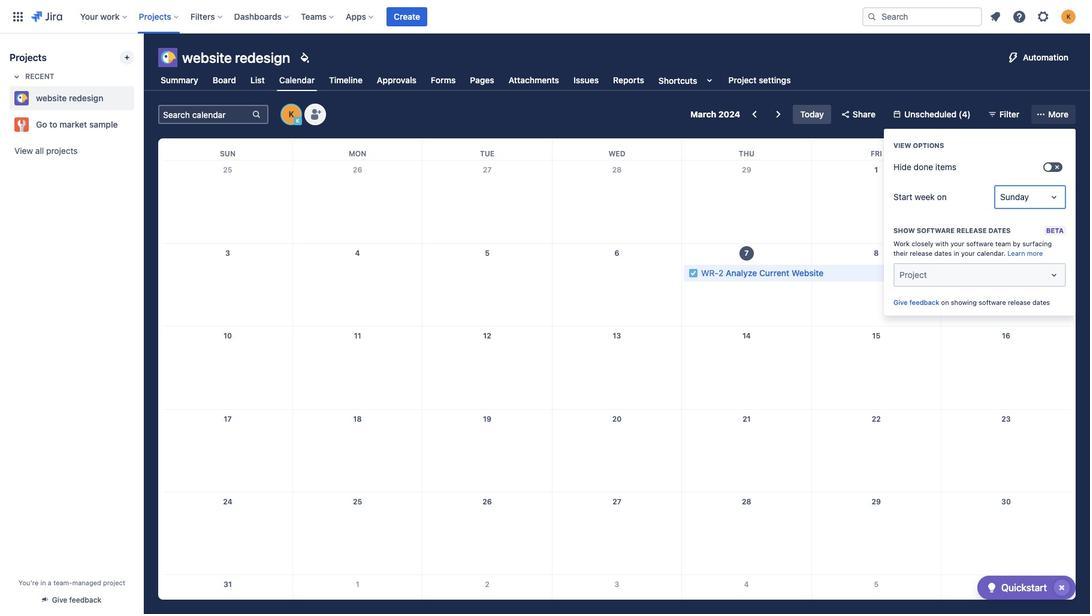 Task type: vqa. For each thing, say whether or not it's contained in the screenshot.
top "ISSUE TYPE: SUB-TASK" image
no



Task type: locate. For each thing, give the bounding box(es) containing it.
0 vertical spatial website redesign
[[182, 49, 290, 66]]

0 vertical spatial on
[[938, 192, 947, 202]]

7 row from the top
[[163, 576, 1072, 615]]

1 horizontal spatial 25 link
[[348, 493, 367, 512]]

0 vertical spatial feedback
[[910, 299, 940, 306]]

1 vertical spatial 3
[[615, 581, 620, 590]]

0 horizontal spatial 2
[[485, 581, 490, 590]]

1 row from the top
[[163, 139, 1072, 160]]

feedback down "managed"
[[69, 596, 101, 605]]

Search calendar text field
[[160, 106, 251, 123]]

dates down open icon
[[1033, 299, 1051, 306]]

unscheduled image
[[893, 110, 903, 119]]

0 vertical spatial project
[[729, 75, 757, 85]]

website down recent
[[36, 93, 67, 103]]

1 horizontal spatial 6
[[1004, 581, 1009, 590]]

3 for bottommost '3' link
[[615, 581, 620, 590]]

view inside heading
[[894, 142, 912, 149]]

1 vertical spatial website
[[36, 93, 67, 103]]

0 vertical spatial dates
[[989, 227, 1011, 234]]

today
[[801, 109, 825, 119]]

give feedback button inside view options group
[[894, 298, 940, 307]]

view up hide
[[894, 142, 912, 149]]

1 vertical spatial 28
[[742, 498, 752, 507]]

projects up recent
[[10, 52, 47, 63]]

project for project
[[900, 270, 928, 280]]

1 vertical spatial 26
[[483, 498, 492, 507]]

feedback for give feedback on showing software release dates
[[910, 299, 940, 306]]

reports link
[[611, 70, 647, 91]]

work closely with your software team by surfacing their release dates in your calendar.
[[894, 240, 1053, 257]]

0 horizontal spatial release
[[910, 249, 933, 257]]

0 horizontal spatial project
[[729, 75, 757, 85]]

20
[[613, 415, 622, 424]]

showing
[[952, 299, 978, 306]]

0 vertical spatial software
[[917, 227, 955, 234]]

more
[[1028, 249, 1044, 257]]

27 for the rightmost 27 link
[[613, 498, 622, 507]]

4 for left 4 link
[[355, 249, 360, 258]]

dashboards button
[[231, 7, 294, 26]]

0 vertical spatial 27 link
[[478, 161, 497, 180]]

create button
[[387, 7, 428, 26]]

27 for 27 link to the top
[[483, 166, 492, 175]]

on for week
[[938, 192, 947, 202]]

1 vertical spatial release
[[910, 249, 933, 257]]

25
[[223, 166, 232, 175], [353, 498, 362, 507]]

0 horizontal spatial give feedback button
[[35, 591, 109, 610]]

1 vertical spatial 6 link
[[997, 576, 1017, 595]]

give inside view options group
[[894, 299, 908, 306]]

22
[[872, 415, 881, 424]]

projects inside popup button
[[139, 11, 171, 21]]

1 vertical spatial on
[[942, 299, 950, 306]]

0 horizontal spatial 26
[[353, 166, 362, 175]]

4
[[355, 249, 360, 258], [745, 581, 750, 590]]

0 vertical spatial 29
[[742, 166, 752, 175]]

notifications image
[[989, 9, 1003, 24]]

0 vertical spatial 26
[[353, 166, 362, 175]]

unscheduled
[[905, 109, 957, 119]]

29 for left 29 link
[[742, 166, 752, 175]]

4 row from the top
[[163, 327, 1072, 410]]

26 link
[[348, 161, 367, 180], [478, 493, 497, 512]]

29 link
[[738, 161, 757, 180], [867, 493, 887, 512]]

fri
[[871, 149, 883, 158]]

4 link
[[348, 244, 367, 263], [738, 576, 757, 595]]

2 horizontal spatial dates
[[1033, 299, 1051, 306]]

give feedback button down you're in a team-managed project at bottom left
[[35, 591, 109, 610]]

feedback left showing
[[910, 299, 940, 306]]

view
[[894, 142, 912, 149], [14, 146, 33, 156]]

unscheduled (4)
[[905, 109, 971, 119]]

tue link
[[478, 139, 497, 160]]

1 horizontal spatial 1 link
[[867, 161, 887, 180]]

3 for the topmost '3' link
[[226, 249, 230, 258]]

on right week
[[938, 192, 947, 202]]

16
[[1003, 332, 1011, 341]]

0 vertical spatial 5
[[485, 249, 490, 258]]

attachments
[[509, 75, 560, 85]]

projects button
[[135, 7, 183, 26]]

view left all
[[14, 146, 33, 156]]

1 vertical spatial 27
[[613, 498, 622, 507]]

0 horizontal spatial 3
[[226, 249, 230, 258]]

1 horizontal spatial 4
[[745, 581, 750, 590]]

software up calendar.
[[967, 240, 994, 248]]

collapse recent projects image
[[10, 70, 24, 84]]

6 row from the top
[[163, 493, 1072, 576]]

dates inside work closely with your software team by surfacing their release dates in your calendar.
[[935, 249, 953, 257]]

sidebar navigation image
[[131, 48, 157, 72]]

0 vertical spatial 3 link
[[218, 244, 237, 263]]

board
[[213, 75, 236, 85]]

tab list
[[151, 70, 801, 91]]

project settings
[[729, 75, 791, 85]]

calendar.
[[978, 249, 1006, 257]]

approvals
[[377, 75, 417, 85]]

1 vertical spatial give
[[52, 596, 67, 605]]

managed
[[72, 579, 101, 587]]

0 horizontal spatial 27 link
[[478, 161, 497, 180]]

Search field
[[863, 7, 983, 26]]

1 vertical spatial 29
[[872, 498, 882, 507]]

1 horizontal spatial 28 link
[[738, 493, 757, 512]]

in inside work closely with your software team by surfacing their release dates in your calendar.
[[954, 249, 960, 257]]

automation
[[1024, 52, 1069, 62]]

timeline
[[329, 75, 363, 85]]

1 horizontal spatial projects
[[139, 11, 171, 21]]

5 row from the top
[[163, 410, 1072, 493]]

website
[[792, 268, 824, 278]]

1 horizontal spatial redesign
[[235, 49, 290, 66]]

dates up team
[[989, 227, 1011, 234]]

heading
[[885, 226, 1076, 236]]

add to starred image
[[131, 118, 145, 132]]

website redesign
[[182, 49, 290, 66], [36, 93, 103, 103]]

5
[[485, 249, 490, 258], [875, 581, 879, 590]]

quickstart
[[1002, 583, 1048, 594]]

1 vertical spatial projects
[[10, 52, 47, 63]]

feedback inside view options group
[[910, 299, 940, 306]]

1 vertical spatial 6
[[1004, 581, 1009, 590]]

view for view all projects
[[14, 146, 33, 156]]

1 horizontal spatial 1
[[875, 166, 879, 175]]

help image
[[1013, 9, 1027, 24]]

forms link
[[429, 70, 458, 91]]

1 horizontal spatial 29 link
[[867, 493, 887, 512]]

market
[[60, 119, 87, 130]]

in down the show software release dates
[[954, 249, 960, 257]]

1 horizontal spatial feedback
[[910, 299, 940, 306]]

list link
[[248, 70, 267, 91]]

project inside group
[[900, 270, 928, 280]]

learn more link
[[1008, 249, 1044, 257]]

5 for the bottommost 5 link
[[875, 581, 879, 590]]

0 horizontal spatial 25 link
[[218, 161, 237, 180]]

0 vertical spatial redesign
[[235, 49, 290, 66]]

0 horizontal spatial 1
[[356, 581, 360, 590]]

give down their
[[894, 299, 908, 306]]

0 horizontal spatial 1 link
[[348, 576, 367, 595]]

give down team-
[[52, 596, 67, 605]]

software right showing
[[979, 299, 1007, 306]]

release up 16
[[1009, 299, 1031, 306]]

website redesign up board
[[182, 49, 290, 66]]

31
[[224, 581, 232, 590]]

your left calendar.
[[962, 249, 976, 257]]

1 horizontal spatial 6 link
[[997, 576, 1017, 595]]

teams
[[301, 11, 327, 21]]

0 vertical spatial in
[[954, 249, 960, 257]]

learn more
[[1008, 249, 1044, 257]]

1 horizontal spatial 27
[[613, 498, 622, 507]]

release down closely
[[910, 249, 933, 257]]

17
[[224, 415, 232, 424]]

1 vertical spatial your
[[962, 249, 976, 257]]

0 horizontal spatial 28 link
[[608, 161, 627, 180]]

check image
[[985, 581, 1000, 596]]

13
[[613, 332, 622, 341]]

summary
[[161, 75, 198, 85]]

calendar
[[279, 75, 315, 85]]

redesign up list
[[235, 49, 290, 66]]

website redesign up market
[[36, 93, 103, 103]]

1 vertical spatial 5
[[875, 581, 879, 590]]

1 horizontal spatial in
[[954, 249, 960, 257]]

your profile and settings image
[[1062, 9, 1076, 24]]

wed link
[[607, 139, 628, 160]]

your down the show software release dates
[[951, 240, 965, 248]]

software up 'with'
[[917, 227, 955, 234]]

banner
[[0, 0, 1091, 34]]

9 link
[[997, 244, 1017, 263]]

1 horizontal spatial give feedback button
[[894, 298, 940, 307]]

1 vertical spatial project
[[900, 270, 928, 280]]

more
[[1049, 109, 1069, 119]]

recent
[[25, 72, 54, 81]]

0 vertical spatial 27
[[483, 166, 492, 175]]

row containing 24
[[163, 493, 1072, 576]]

row containing sun
[[163, 139, 1072, 160]]

thu link
[[737, 139, 757, 160]]

go to market sample link
[[10, 113, 130, 137]]

1 horizontal spatial dates
[[989, 227, 1011, 234]]

dates
[[989, 227, 1011, 234], [935, 249, 953, 257], [1033, 299, 1051, 306]]

issues link
[[572, 70, 602, 91]]

projects
[[139, 11, 171, 21], [10, 52, 47, 63]]

8
[[875, 249, 879, 258]]

row
[[163, 139, 1072, 160], [163, 161, 1072, 244], [163, 244, 1072, 327], [163, 327, 1072, 410], [163, 410, 1072, 493], [163, 493, 1072, 576], [163, 576, 1072, 615]]

project left settings
[[729, 75, 757, 85]]

approvals link
[[375, 70, 419, 91]]

team-
[[53, 579, 72, 587]]

2 vertical spatial dates
[[1033, 299, 1051, 306]]

grid
[[163, 139, 1072, 615]]

tab list containing calendar
[[151, 70, 801, 91]]

0 vertical spatial 3
[[226, 249, 230, 258]]

none text field inside project group
[[900, 270, 902, 280]]

work
[[100, 11, 120, 21]]

0 horizontal spatial 4 link
[[348, 244, 367, 263]]

26
[[353, 166, 362, 175], [483, 498, 492, 507]]

current
[[760, 268, 790, 278]]

wr-
[[702, 268, 719, 278]]

1 vertical spatial 4 link
[[738, 576, 757, 595]]

on left showing
[[942, 299, 950, 306]]

website up board
[[182, 49, 232, 66]]

feedback inside button
[[69, 596, 101, 605]]

1 horizontal spatial website
[[182, 49, 232, 66]]

0 horizontal spatial 29
[[742, 166, 752, 175]]

project inside tab list
[[729, 75, 757, 85]]

release up work closely with your software team by surfacing their release dates in your calendar.
[[957, 227, 988, 234]]

None text field
[[900, 270, 902, 280]]

give for give feedback
[[52, 596, 67, 605]]

projects right work at the left of the page
[[139, 11, 171, 21]]

0 vertical spatial 25 link
[[218, 161, 237, 180]]

1 horizontal spatial 29
[[872, 498, 882, 507]]

release
[[957, 227, 988, 234], [910, 249, 933, 257], [1009, 299, 1031, 306]]

in
[[954, 249, 960, 257], [40, 579, 46, 587]]

settings
[[759, 75, 791, 85]]

project for project settings
[[729, 75, 757, 85]]

redesign up go to market sample
[[69, 93, 103, 103]]

dates down 'with'
[[935, 249, 953, 257]]

create project image
[[122, 53, 132, 62]]

project group
[[885, 214, 1076, 296]]

view options heading
[[885, 141, 1076, 151]]

1 horizontal spatial 5
[[875, 581, 879, 590]]

issues
[[574, 75, 599, 85]]

0 horizontal spatial in
[[40, 579, 46, 587]]

5 link
[[478, 244, 497, 263], [867, 576, 887, 595]]

0 horizontal spatial website redesign
[[36, 93, 103, 103]]

view all projects
[[14, 146, 78, 156]]

9
[[1004, 249, 1009, 258]]

23 link
[[997, 410, 1017, 429]]

1 horizontal spatial 3
[[615, 581, 620, 590]]

0 vertical spatial projects
[[139, 11, 171, 21]]

primary element
[[7, 0, 853, 33]]

0 horizontal spatial give
[[52, 596, 67, 605]]

1 horizontal spatial 28
[[742, 498, 752, 507]]

project down their
[[900, 270, 928, 280]]

jira image
[[31, 9, 62, 24], [31, 9, 62, 24]]

0 vertical spatial 25
[[223, 166, 232, 175]]

row containing 10
[[163, 327, 1072, 410]]

8 link
[[867, 244, 887, 263]]

software for your
[[967, 240, 994, 248]]

give feedback button left showing
[[894, 298, 940, 307]]

0 horizontal spatial 5 link
[[478, 244, 497, 263]]

13 link
[[608, 327, 627, 346]]

1 vertical spatial 25
[[353, 498, 362, 507]]

in left a
[[40, 579, 46, 587]]

view options
[[894, 142, 945, 149]]

2 vertical spatial release
[[1009, 299, 1031, 306]]

with
[[936, 240, 949, 248]]

software inside work closely with your software team by surfacing their release dates in your calendar.
[[967, 240, 994, 248]]

2 row from the top
[[163, 161, 1072, 244]]

28 link
[[608, 161, 627, 180], [738, 493, 757, 512]]

0 horizontal spatial 3 link
[[218, 244, 237, 263]]

1 vertical spatial 4
[[745, 581, 750, 590]]

reports
[[614, 75, 645, 85]]

0 vertical spatial 4 link
[[348, 244, 367, 263]]

previous month image
[[748, 107, 762, 122]]

0 vertical spatial 4
[[355, 249, 360, 258]]

3 row from the top
[[163, 244, 1072, 327]]

team
[[996, 240, 1012, 248]]

filter button
[[983, 105, 1027, 124]]

1 vertical spatial 1
[[356, 581, 360, 590]]

attachments link
[[507, 70, 562, 91]]

0 vertical spatial give
[[894, 299, 908, 306]]

give feedback
[[52, 596, 101, 605]]



Task type: describe. For each thing, give the bounding box(es) containing it.
automation image
[[1007, 50, 1021, 65]]

1 vertical spatial 25 link
[[348, 493, 367, 512]]

7 link
[[738, 244, 757, 263]]

open image
[[1048, 268, 1062, 282]]

15
[[873, 332, 881, 341]]

forms
[[431, 75, 456, 85]]

1 vertical spatial 3 link
[[608, 576, 627, 595]]

all
[[35, 146, 44, 156]]

next month image
[[772, 107, 786, 122]]

1 vertical spatial 2
[[485, 581, 490, 590]]

sun
[[220, 149, 236, 158]]

0 horizontal spatial website
[[36, 93, 67, 103]]

show software release dates
[[894, 227, 1011, 234]]

grid containing wr-2
[[163, 139, 1072, 615]]

0 vertical spatial 5 link
[[478, 244, 497, 263]]

0 vertical spatial website
[[182, 49, 232, 66]]

banner containing your work
[[0, 0, 1091, 34]]

automation button
[[1002, 48, 1076, 67]]

2024
[[719, 109, 741, 119]]

1 horizontal spatial 25
[[353, 498, 362, 507]]

1 horizontal spatial 2
[[719, 268, 724, 278]]

1 horizontal spatial website redesign
[[182, 49, 290, 66]]

show
[[894, 227, 916, 234]]

31 link
[[218, 576, 237, 595]]

by
[[1014, 240, 1021, 248]]

wed
[[609, 149, 626, 158]]

11 link
[[348, 327, 367, 346]]

1 vertical spatial in
[[40, 579, 46, 587]]

29 for the bottommost 29 link
[[872, 498, 882, 507]]

your work
[[80, 11, 120, 21]]

apps
[[346, 11, 366, 21]]

1 vertical spatial 29 link
[[867, 493, 887, 512]]

filter
[[1000, 109, 1020, 119]]

10 link
[[218, 327, 237, 346]]

search image
[[868, 12, 877, 21]]

filters
[[191, 11, 215, 21]]

0 vertical spatial 6
[[615, 249, 620, 258]]

1 vertical spatial 1 link
[[348, 576, 367, 595]]

0 vertical spatial your
[[951, 240, 965, 248]]

30 link
[[997, 493, 1017, 512]]

0 vertical spatial 1 link
[[867, 161, 887, 180]]

appswitcher icon image
[[11, 9, 25, 24]]

0 horizontal spatial 26 link
[[348, 161, 367, 180]]

1 vertical spatial 26 link
[[478, 493, 497, 512]]

row containing wr-2
[[163, 244, 1072, 327]]

1 horizontal spatial 4 link
[[738, 576, 757, 595]]

your work button
[[77, 7, 132, 26]]

mon
[[349, 149, 367, 158]]

1 vertical spatial 5 link
[[867, 576, 887, 595]]

to
[[49, 119, 57, 130]]

surfacing
[[1023, 240, 1053, 248]]

dismiss quickstart image
[[1053, 579, 1072, 598]]

list
[[251, 75, 265, 85]]

19 link
[[478, 410, 497, 429]]

give for give feedback on showing software release dates
[[894, 299, 908, 306]]

view for view options
[[894, 142, 912, 149]]

timeline link
[[327, 70, 365, 91]]

give feedback on showing software release dates
[[894, 299, 1051, 306]]

0 horizontal spatial 28
[[613, 166, 622, 175]]

0 horizontal spatial 25
[[223, 166, 232, 175]]

learn
[[1008, 249, 1026, 257]]

filters button
[[187, 7, 227, 26]]

1 vertical spatial give feedback button
[[35, 591, 109, 610]]

(4)
[[959, 109, 971, 119]]

quickstart button
[[978, 576, 1076, 600]]

19
[[483, 415, 492, 424]]

1 vertical spatial website redesign
[[36, 93, 103, 103]]

on for feedback
[[942, 299, 950, 306]]

closely
[[912, 240, 934, 248]]

settings image
[[1037, 9, 1051, 24]]

items
[[936, 162, 957, 172]]

wr-2 analyze current website
[[702, 268, 824, 278]]

march 2024
[[691, 109, 741, 119]]

project
[[103, 579, 125, 587]]

add to starred image
[[131, 91, 145, 106]]

release inside work closely with your software team by surfacing their release dates in your calendar.
[[910, 249, 933, 257]]

options
[[914, 142, 945, 149]]

16 link
[[997, 327, 1017, 346]]

11
[[354, 332, 361, 341]]

22 link
[[867, 410, 887, 429]]

today button
[[794, 105, 832, 124]]

hide
[[894, 162, 912, 172]]

go to market sample
[[36, 119, 118, 130]]

software for showing
[[979, 299, 1007, 306]]

you're in a team-managed project
[[19, 579, 125, 587]]

4 for the rightmost 4 link
[[745, 581, 750, 590]]

1 horizontal spatial 26
[[483, 498, 492, 507]]

1 vertical spatial 28 link
[[738, 493, 757, 512]]

5 for top 5 link
[[485, 249, 490, 258]]

create
[[394, 11, 420, 21]]

row containing 31
[[163, 576, 1072, 615]]

sun link
[[218, 139, 238, 160]]

1 horizontal spatial 27 link
[[608, 493, 627, 512]]

thu
[[739, 149, 755, 158]]

row containing 25
[[163, 161, 1072, 244]]

24
[[223, 498, 233, 507]]

pages
[[470, 75, 495, 85]]

more button
[[1032, 105, 1076, 124]]

heading containing show software release dates
[[885, 226, 1076, 236]]

row containing 17
[[163, 410, 1072, 493]]

add people image
[[308, 107, 323, 122]]

go
[[36, 119, 47, 130]]

15 link
[[867, 327, 887, 346]]

pages link
[[468, 70, 497, 91]]

work
[[894, 240, 910, 248]]

14 link
[[738, 327, 757, 346]]

view options group
[[885, 129, 1076, 316]]

unscheduled (4) button
[[888, 105, 979, 124]]

0 horizontal spatial projects
[[10, 52, 47, 63]]

set project background image
[[298, 50, 312, 65]]

board link
[[210, 70, 239, 91]]

open image
[[1048, 190, 1062, 204]]

17 link
[[218, 410, 237, 429]]

beta
[[1047, 227, 1064, 234]]

shortcuts button
[[657, 70, 719, 91]]

10
[[224, 332, 232, 341]]

sample
[[89, 119, 118, 130]]

0 vertical spatial release
[[957, 227, 988, 234]]

18
[[354, 415, 362, 424]]

march
[[691, 109, 717, 119]]

12 link
[[478, 327, 497, 346]]

start week on
[[894, 192, 947, 202]]

21 link
[[738, 410, 757, 429]]

1 vertical spatial redesign
[[69, 93, 103, 103]]

feedback for give feedback
[[69, 596, 101, 605]]

2 link
[[478, 576, 497, 595]]

mon link
[[347, 139, 369, 160]]

0 vertical spatial 6 link
[[608, 244, 627, 263]]

website redesign link
[[10, 86, 130, 110]]

0 vertical spatial 28 link
[[608, 161, 627, 180]]

2 horizontal spatial release
[[1009, 299, 1031, 306]]

done
[[914, 162, 934, 172]]

0 horizontal spatial 29 link
[[738, 161, 757, 180]]



